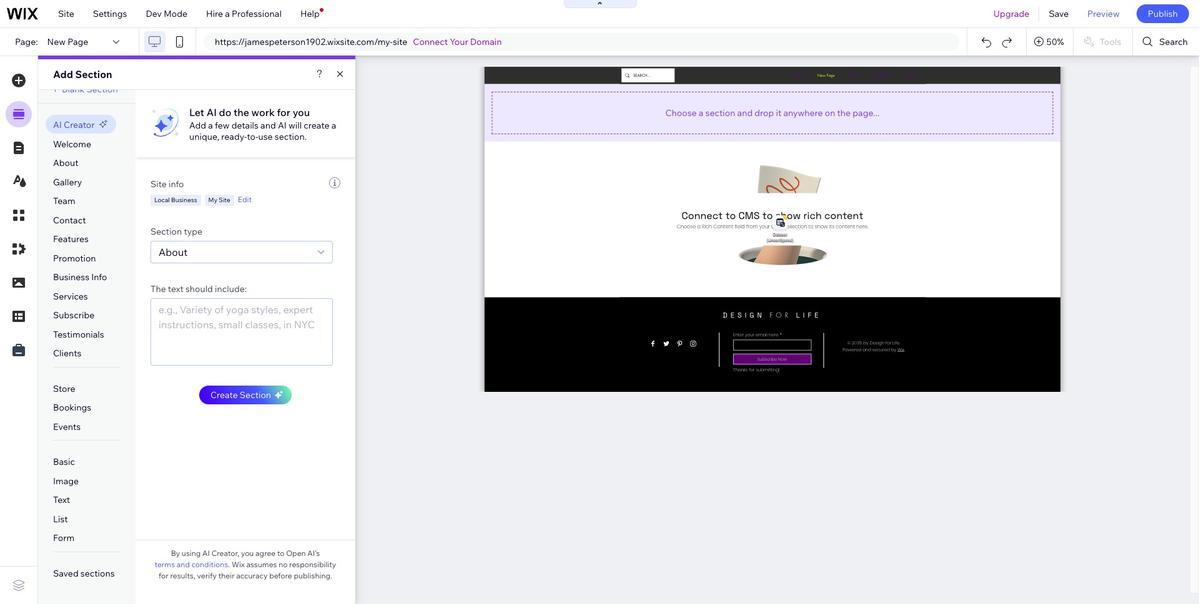 Task type: describe. For each thing, give the bounding box(es) containing it.
do
[[219, 106, 231, 119]]

clients
[[53, 348, 82, 359]]

upgrade
[[994, 8, 1030, 19]]

save button
[[1040, 0, 1079, 27]]

a right hire
[[225, 8, 230, 19]]

welcome
[[53, 138, 91, 150]]

list
[[53, 514, 68, 525]]

the
[[151, 284, 166, 295]]

ai left the creator
[[53, 119, 62, 131]]

tooltip image
[[329, 282, 341, 294]]

by
[[171, 549, 180, 559]]

. wix assumes no responsibility for results, verify their accuracy before publishing.
[[159, 561, 336, 581]]

form
[[53, 533, 74, 545]]

let ai do the work for you add a few details and ai will create a unique, ready-to-use section.
[[189, 106, 336, 142]]

search button
[[1134, 28, 1200, 56]]

responsibility
[[289, 561, 336, 570]]

50% button
[[1027, 28, 1074, 56]]

mode
[[164, 8, 188, 19]]

basic
[[53, 457, 75, 468]]

their
[[218, 572, 235, 581]]

image
[[53, 476, 79, 487]]

tools
[[1100, 36, 1122, 47]]

the text should include:
[[151, 284, 247, 295]]

terms
[[155, 561, 175, 570]]

conditions
[[192, 561, 228, 570]]

ai's
[[308, 549, 320, 559]]

store
[[53, 384, 75, 395]]

ai left do
[[207, 106, 217, 119]]

unique,
[[189, 131, 219, 142]]

section left type
[[151, 226, 182, 237]]

for for you
[[277, 106, 291, 119]]

text
[[53, 495, 70, 506]]

1 vertical spatial business
[[53, 272, 89, 283]]

choose
[[666, 107, 697, 118]]

a left section
[[699, 107, 704, 118]]

professional
[[232, 8, 282, 19]]

page
[[68, 36, 88, 47]]

save
[[1050, 8, 1069, 19]]

services
[[53, 291, 88, 302]]

subscribe
[[53, 310, 95, 321]]

new page
[[47, 36, 88, 47]]

anywhere
[[784, 107, 823, 118]]

saved
[[53, 569, 79, 580]]

create
[[304, 120, 330, 131]]

creator
[[64, 119, 95, 131]]

verify
[[197, 572, 217, 581]]

https://jamespeterson1902.wixsite.com/my-site connect your domain
[[215, 36, 502, 47]]

dev
[[146, 8, 162, 19]]

create
[[211, 390, 238, 401]]

and inside let ai do the work for you add a few details and ai will create a unique, ready-to-use section.
[[261, 120, 276, 131]]

my
[[208, 196, 217, 204]]

publish button
[[1137, 4, 1190, 23]]

page...
[[853, 107, 880, 118]]

create section
[[211, 390, 271, 401]]

saved sections
[[53, 569, 115, 580]]

publish
[[1149, 8, 1179, 19]]

settings
[[93, 8, 127, 19]]

connect
[[413, 36, 448, 47]]

publishing.
[[294, 572, 332, 581]]

include:
[[215, 284, 247, 295]]

1 horizontal spatial about
[[159, 246, 188, 259]]

2 horizontal spatial site
[[219, 196, 230, 204]]

ai creator
[[53, 119, 95, 131]]

search
[[1160, 36, 1189, 47]]

info
[[91, 272, 107, 283]]

gallery
[[53, 177, 82, 188]]

info
[[169, 178, 184, 190]]

contact
[[53, 215, 86, 226]]

.
[[228, 561, 230, 570]]

ready-
[[221, 131, 247, 142]]

the inside let ai do the work for you add a few details and ai will create a unique, ready-to-use section.
[[234, 106, 249, 119]]



Task type: vqa. For each thing, say whether or not it's contained in the screenshot.
Twitter Settings
no



Task type: locate. For each thing, give the bounding box(es) containing it.
for inside . wix assumes no responsibility for results, verify their accuracy before publishing.
[[159, 572, 169, 581]]

sections
[[81, 569, 115, 580]]

0 horizontal spatial add
[[53, 68, 73, 81]]

a right create
[[332, 120, 336, 131]]

add down the let
[[189, 120, 206, 131]]

50%
[[1047, 36, 1065, 47]]

dev mode
[[146, 8, 188, 19]]

business info
[[53, 272, 107, 283]]

let
[[189, 106, 204, 119]]

add section
[[53, 68, 112, 81]]

terms and conditions button
[[155, 560, 228, 571]]

events
[[53, 422, 81, 433]]

new
[[47, 36, 66, 47]]

should
[[186, 284, 213, 295]]

section inside create section button
[[240, 390, 271, 401]]

business down the info
[[171, 196, 197, 204]]

promotion
[[53, 253, 96, 264]]

0 horizontal spatial about
[[53, 158, 78, 169]]

1 horizontal spatial add
[[189, 120, 206, 131]]

0 horizontal spatial business
[[53, 272, 89, 283]]

you up wix
[[241, 549, 254, 559]]

e.g., Variety of yoga styles, expert instructions, small classes, in NYC text field
[[151, 299, 333, 366]]

to
[[277, 549, 285, 559]]

details
[[232, 120, 259, 131]]

my site
[[208, 196, 230, 204]]

a left few
[[208, 120, 213, 131]]

1 horizontal spatial and
[[261, 120, 276, 131]]

1 horizontal spatial the
[[838, 107, 851, 118]]

1 vertical spatial you
[[241, 549, 254, 559]]

site
[[58, 8, 74, 19], [151, 178, 167, 190], [219, 196, 230, 204]]

1 horizontal spatial site
[[151, 178, 167, 190]]

2 horizontal spatial and
[[738, 107, 753, 118]]

you inside let ai do the work for you add a few details and ai will create a unique, ready-to-use section.
[[293, 106, 310, 119]]

help
[[301, 8, 320, 19]]

hire
[[206, 8, 223, 19]]

0 vertical spatial and
[[738, 107, 753, 118]]

site right 'my' at the top of page
[[219, 196, 230, 204]]

will
[[289, 120, 302, 131]]

and up results,
[[177, 561, 190, 570]]

section up blank section
[[75, 68, 112, 81]]

preview button
[[1079, 0, 1130, 27]]

before
[[269, 572, 292, 581]]

open
[[286, 549, 306, 559]]

you inside the by using ai creator, you agree to open ai's terms and conditions
[[241, 549, 254, 559]]

the up details on the top left
[[234, 106, 249, 119]]

site for site info
[[151, 178, 167, 190]]

section for add section
[[75, 68, 112, 81]]

section
[[706, 107, 736, 118]]

wix
[[232, 561, 245, 570]]

section.
[[275, 131, 307, 142]]

tools button
[[1074, 28, 1133, 56]]

0 horizontal spatial the
[[234, 106, 249, 119]]

edit
[[238, 195, 252, 205]]

0 horizontal spatial for
[[159, 572, 169, 581]]

for up will
[[277, 106, 291, 119]]

drop
[[755, 107, 774, 118]]

edit button
[[238, 195, 252, 206]]

for inside let ai do the work for you add a few details and ai will create a unique, ready-to-use section.
[[277, 106, 291, 119]]

1 horizontal spatial you
[[293, 106, 310, 119]]

use
[[258, 131, 273, 142]]

for down terms
[[159, 572, 169, 581]]

and inside the by using ai creator, you agree to open ai's terms and conditions
[[177, 561, 190, 570]]

section
[[75, 68, 112, 81], [87, 84, 118, 95], [151, 226, 182, 237], [240, 390, 271, 401]]

1 horizontal spatial business
[[171, 196, 197, 204]]

0 vertical spatial you
[[293, 106, 310, 119]]

section down add section
[[87, 84, 118, 95]]

it
[[776, 107, 782, 118]]

0 horizontal spatial and
[[177, 561, 190, 570]]

site up new page
[[58, 8, 74, 19]]

0 vertical spatial business
[[171, 196, 197, 204]]

accuracy
[[236, 572, 268, 581]]

about
[[53, 158, 78, 169], [159, 246, 188, 259]]

no
[[279, 561, 288, 570]]

0 vertical spatial site
[[58, 8, 74, 19]]

2 vertical spatial and
[[177, 561, 190, 570]]

creator,
[[212, 549, 239, 559]]

team
[[53, 196, 75, 207]]

section for create section
[[240, 390, 271, 401]]

ai inside the by using ai creator, you agree to open ai's terms and conditions
[[203, 549, 210, 559]]

2 vertical spatial site
[[219, 196, 230, 204]]

preview
[[1088, 8, 1120, 19]]

0 horizontal spatial you
[[241, 549, 254, 559]]

you
[[293, 106, 310, 119], [241, 549, 254, 559]]

testimonials
[[53, 329, 104, 340]]

text
[[168, 284, 184, 295]]

about up gallery
[[53, 158, 78, 169]]

ai left will
[[278, 120, 287, 131]]

ai up conditions
[[203, 549, 210, 559]]

create section button
[[199, 386, 292, 405]]

1 vertical spatial and
[[261, 120, 276, 131]]

add up blank
[[53, 68, 73, 81]]

site up local
[[151, 178, 167, 190]]

agree
[[256, 549, 276, 559]]

0 vertical spatial for
[[277, 106, 291, 119]]

type
[[184, 226, 203, 237]]

0 horizontal spatial site
[[58, 8, 74, 19]]

few
[[215, 120, 230, 131]]

features
[[53, 234, 89, 245]]

work
[[252, 106, 275, 119]]

the right on
[[838, 107, 851, 118]]

1 vertical spatial add
[[189, 120, 206, 131]]

https://jamespeterson1902.wixsite.com/my-
[[215, 36, 393, 47]]

site
[[393, 36, 408, 47]]

section type
[[151, 226, 203, 237]]

blank section
[[62, 84, 118, 95]]

local business
[[154, 196, 197, 204]]

site info
[[151, 178, 184, 190]]

results,
[[170, 572, 196, 581]]

section for blank section
[[87, 84, 118, 95]]

and left drop on the top right of page
[[738, 107, 753, 118]]

1 horizontal spatial for
[[277, 106, 291, 119]]

local
[[154, 196, 170, 204]]

on
[[825, 107, 836, 118]]

by using ai creator, you agree to open ai's terms and conditions
[[155, 549, 320, 570]]

assumes
[[246, 561, 277, 570]]

add inside let ai do the work for you add a few details and ai will create a unique, ready-to-use section.
[[189, 120, 206, 131]]

a
[[225, 8, 230, 19], [699, 107, 704, 118], [208, 120, 213, 131], [332, 120, 336, 131]]

0 vertical spatial add
[[53, 68, 73, 81]]

business
[[171, 196, 197, 204], [53, 272, 89, 283]]

1 vertical spatial site
[[151, 178, 167, 190]]

blank
[[62, 84, 85, 95]]

you up will
[[293, 106, 310, 119]]

section right create
[[240, 390, 271, 401]]

for for results,
[[159, 572, 169, 581]]

and down "work"
[[261, 120, 276, 131]]

ai
[[207, 106, 217, 119], [53, 119, 62, 131], [278, 120, 287, 131], [203, 549, 210, 559]]

1 vertical spatial about
[[159, 246, 188, 259]]

your
[[450, 36, 469, 47]]

bookings
[[53, 403, 91, 414]]

0 vertical spatial about
[[53, 158, 78, 169]]

the
[[234, 106, 249, 119], [838, 107, 851, 118]]

business up the services
[[53, 272, 89, 283]]

hire a professional
[[206, 8, 282, 19]]

choose a section and drop it anywhere on the page...
[[666, 107, 880, 118]]

about down section type
[[159, 246, 188, 259]]

1 vertical spatial for
[[159, 572, 169, 581]]

site for site
[[58, 8, 74, 19]]



